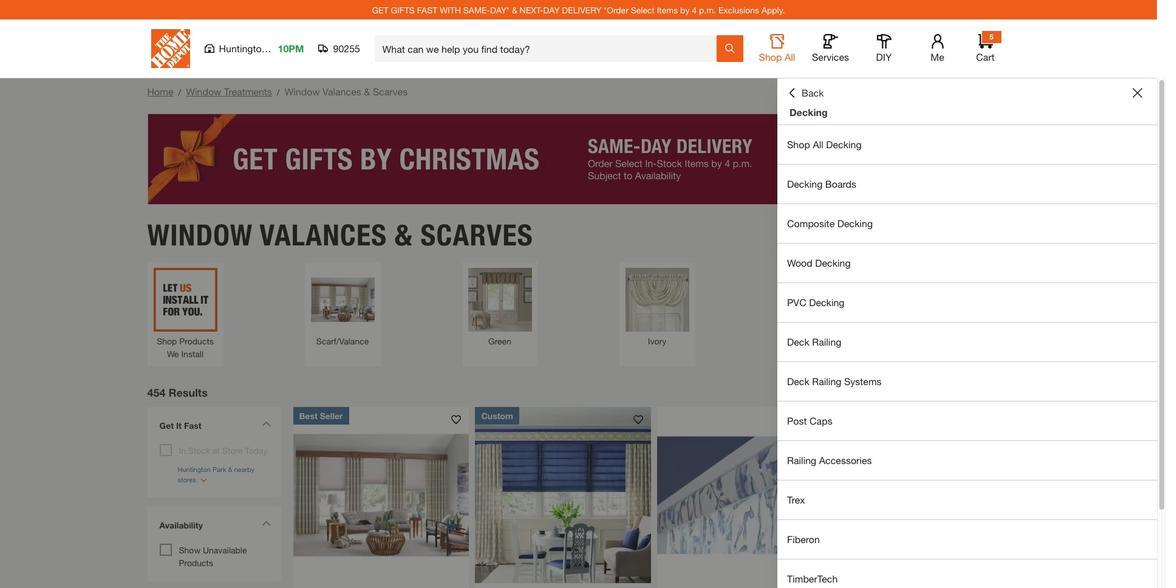 Task type: vqa. For each thing, say whether or not it's contained in the screenshot.
"SAME-"
yes



Task type: locate. For each thing, give the bounding box(es) containing it.
results
[[169, 385, 208, 399]]

menu
[[778, 125, 1157, 588]]

1 vertical spatial products
[[179, 557, 213, 568]]

multi-colored link
[[783, 268, 846, 347]]

systems
[[844, 375, 882, 387]]

products inside show unavailable products
[[179, 557, 213, 568]]

railing down 'post'
[[787, 454, 817, 466]]

depot
[[1103, 394, 1122, 402]]

canova blackout polyester curtain valance image
[[840, 407, 1016, 583]]

scarves
[[373, 86, 408, 97], [421, 217, 533, 252]]

10pm
[[278, 43, 304, 54]]

products down show
[[179, 557, 213, 568]]

1 horizontal spatial all
[[813, 138, 824, 150]]

decking boards link
[[778, 165, 1157, 203]]

products up install
[[179, 336, 214, 346]]

1 vertical spatial all
[[813, 138, 824, 150]]

deck railing
[[787, 336, 842, 347]]

2 deck from the top
[[787, 375, 810, 387]]

90255
[[333, 43, 360, 54]]

/
[[178, 87, 181, 97], [277, 87, 280, 97]]

at
[[213, 445, 220, 455]]

/ right treatments
[[277, 87, 280, 97]]

shop for shop all
[[759, 51, 782, 63]]

treatments
[[224, 86, 272, 97]]

2 vertical spatial shop
[[157, 336, 177, 346]]

0 horizontal spatial scarves
[[373, 86, 408, 97]]

with
[[1060, 394, 1073, 402]]

home
[[147, 86, 173, 97], [1081, 394, 1101, 402]]

decking right wood
[[815, 257, 851, 268]]

availability
[[159, 520, 203, 530]]

all for shop all
[[785, 51, 795, 63]]

1 deck from the top
[[787, 336, 810, 347]]

services button
[[811, 34, 850, 63]]

1 horizontal spatial scarves
[[421, 217, 533, 252]]

all up decking boards at the top right
[[813, 138, 824, 150]]

0 horizontal spatial &
[[364, 86, 370, 97]]

diy button
[[865, 34, 904, 63]]

2 vertical spatial railing
[[787, 454, 817, 466]]

day*
[[490, 5, 510, 15]]

1 horizontal spatial /
[[277, 87, 280, 97]]

get
[[372, 5, 389, 15]]

0 vertical spatial products
[[179, 336, 214, 346]]

shop products we install
[[157, 336, 214, 359]]

1 / from the left
[[178, 87, 181, 97]]

cart 5
[[976, 32, 995, 63]]

railing right multi-
[[812, 336, 842, 347]]

get gifts fast with same-day* & next-day delivery *order select items by 4 p.m. exclusions apply.
[[372, 5, 785, 15]]

0 vertical spatial all
[[785, 51, 795, 63]]

decking
[[790, 106, 828, 118], [826, 138, 862, 150], [787, 178, 823, 190], [837, 217, 873, 229], [815, 257, 851, 268], [809, 296, 845, 308]]

seller
[[320, 410, 343, 421]]

/ right home link
[[178, 87, 181, 97]]

1 vertical spatial railing
[[812, 375, 842, 387]]

deck railing link
[[778, 323, 1157, 361]]

products
[[179, 336, 214, 346], [179, 557, 213, 568]]

all up back button
[[785, 51, 795, 63]]

fast
[[417, 5, 438, 15]]

window treatments link
[[186, 86, 272, 97]]

shop inside "shop products we install"
[[157, 336, 177, 346]]

all inside button
[[785, 51, 795, 63]]

ivory link
[[625, 268, 689, 347]]

all
[[785, 51, 795, 63], [813, 138, 824, 150]]

railing for deck railing systems
[[812, 375, 842, 387]]

1 horizontal spatial shop
[[759, 51, 782, 63]]

rod pocket valance image
[[940, 268, 1004, 331]]

park
[[270, 43, 290, 54]]

me
[[931, 51, 944, 63]]

&
[[512, 5, 517, 15], [364, 86, 370, 97], [395, 217, 413, 252]]

1 vertical spatial deck
[[787, 375, 810, 387]]

railing left the systems
[[812, 375, 842, 387]]

next-
[[520, 5, 543, 15]]

1 horizontal spatial home
[[1081, 394, 1101, 402]]

shop inside button
[[759, 51, 782, 63]]

apply.
[[762, 5, 785, 15]]

shop up the we
[[157, 336, 177, 346]]

shop all decking
[[787, 138, 862, 150]]

day
[[543, 5, 560, 15]]

the home depot logo image
[[151, 29, 190, 68]]

same-
[[463, 5, 490, 15]]

0 horizontal spatial shop
[[157, 336, 177, 346]]

deck left colored
[[787, 336, 810, 347]]

diy
[[876, 51, 892, 63]]

0 horizontal spatial /
[[178, 87, 181, 97]]

wood cornice image
[[293, 407, 469, 583]]

home / window treatments / window valances & scarves
[[147, 86, 408, 97]]

deck
[[787, 336, 810, 347], [787, 375, 810, 387]]

home down the home depot logo
[[147, 86, 173, 97]]

home right a
[[1081, 394, 1101, 402]]

ivory
[[648, 336, 666, 346]]

decking down back button
[[790, 106, 828, 118]]

chat
[[1043, 394, 1058, 402]]

0 vertical spatial shop
[[759, 51, 782, 63]]

1 vertical spatial shop
[[787, 138, 810, 150]]

railing accessories
[[787, 454, 872, 466]]

shop down apply.
[[759, 51, 782, 63]]

2 horizontal spatial &
[[512, 5, 517, 15]]

items
[[657, 5, 678, 15]]

0 vertical spatial scarves
[[373, 86, 408, 97]]

2 vertical spatial &
[[395, 217, 413, 252]]

multi-
[[789, 336, 811, 346]]

stock
[[188, 445, 210, 455]]

best
[[299, 410, 318, 421]]

shop inside menu
[[787, 138, 810, 150]]

huntington park
[[219, 43, 290, 54]]

deck railing systems
[[787, 375, 882, 387]]

2 horizontal spatial shop
[[787, 138, 810, 150]]

services
[[812, 51, 849, 63]]

shop
[[759, 51, 782, 63], [787, 138, 810, 150], [157, 336, 177, 346]]

0 horizontal spatial all
[[785, 51, 795, 63]]

multi colored image
[[783, 268, 846, 331]]

0 vertical spatial deck
[[787, 336, 810, 347]]

availability link
[[153, 512, 275, 540]]

2 / from the left
[[277, 87, 280, 97]]

post
[[787, 415, 807, 426]]

show unavailable products link
[[179, 545, 247, 568]]

0 vertical spatial &
[[512, 5, 517, 15]]

0 vertical spatial home
[[147, 86, 173, 97]]

window
[[186, 86, 221, 97], [285, 86, 320, 97], [147, 217, 253, 252]]

valances
[[323, 86, 361, 97], [260, 217, 387, 252]]

1 vertical spatial valances
[[260, 217, 387, 252]]

deck up 'post'
[[787, 375, 810, 387]]

colored
[[810, 336, 841, 346]]

multi-colored
[[789, 336, 841, 346]]

shop up decking boards at the top right
[[787, 138, 810, 150]]

0 vertical spatial railing
[[812, 336, 842, 347]]

back button
[[787, 87, 824, 99]]

fiberon
[[787, 533, 820, 545]]



Task type: describe. For each thing, give the bounding box(es) containing it.
454 results
[[147, 385, 208, 399]]

shop for shop all decking
[[787, 138, 810, 150]]

scarf/valance image
[[311, 268, 374, 331]]

me button
[[918, 34, 957, 63]]

unavailable
[[203, 545, 247, 555]]

a
[[1075, 394, 1079, 402]]

0 vertical spatial valances
[[323, 86, 361, 97]]

0 horizontal spatial home
[[147, 86, 173, 97]]

p.m.
[[699, 5, 716, 15]]

it
[[176, 420, 182, 430]]

trex link
[[778, 480, 1157, 519]]

decking left boards
[[787, 178, 823, 190]]

wood decking
[[787, 257, 851, 268]]

scarf/valance
[[316, 336, 369, 346]]

railing accessories link
[[778, 441, 1157, 480]]

wood
[[787, 257, 813, 268]]

chat with a home depot expert.
[[1043, 394, 1147, 402]]

4
[[692, 5, 697, 15]]

delivery
[[562, 5, 602, 15]]

wood decking link
[[778, 244, 1157, 282]]

1 vertical spatial home
[[1081, 394, 1101, 402]]

products inside "shop products we install"
[[179, 336, 214, 346]]

1 vertical spatial scarves
[[421, 217, 533, 252]]

post caps link
[[778, 402, 1157, 440]]

today
[[245, 445, 268, 455]]

huntington
[[219, 43, 267, 54]]

pvc decking
[[787, 296, 845, 308]]

sponsored banner image
[[147, 114, 1010, 205]]

green link
[[468, 268, 532, 347]]

decking right 'pvc'
[[809, 296, 845, 308]]

timbertech link
[[778, 559, 1157, 588]]

deck for deck railing
[[787, 336, 810, 347]]

1 horizontal spatial &
[[395, 217, 413, 252]]

all for shop all decking
[[813, 138, 824, 150]]

decking down boards
[[837, 217, 873, 229]]

deck railing systems link
[[778, 362, 1157, 401]]

ivory image
[[625, 268, 689, 331]]

store
[[222, 445, 243, 455]]

shop products we install link
[[153, 268, 217, 360]]

composite decking link
[[778, 204, 1157, 243]]

cart
[[976, 51, 995, 63]]

we
[[167, 348, 179, 359]]

show
[[179, 545, 200, 555]]

accessories
[[819, 454, 872, 466]]

back
[[802, 87, 824, 98]]

1 vertical spatial &
[[364, 86, 370, 97]]

gifts
[[391, 5, 415, 15]]

shop all decking link
[[778, 125, 1157, 164]]

pvc
[[787, 296, 807, 308]]

select
[[631, 5, 655, 15]]

feedback link image
[[1150, 205, 1166, 271]]

home link
[[147, 86, 173, 97]]

post caps
[[787, 415, 833, 426]]

timbertech
[[787, 573, 838, 584]]

green
[[488, 336, 511, 346]]

in stock at store today link
[[179, 445, 268, 455]]

454
[[147, 385, 166, 399]]

shop for shop products we install
[[157, 336, 177, 346]]

best seller
[[299, 410, 343, 421]]

custom
[[481, 410, 513, 421]]

drawer close image
[[1133, 88, 1143, 98]]

scarf/valance link
[[311, 268, 374, 347]]

show unavailable products
[[179, 545, 247, 568]]

green image
[[468, 268, 532, 331]]

install
[[181, 348, 204, 359]]

shop products we install image
[[153, 268, 217, 331]]

caps
[[810, 415, 833, 426]]

get it fast
[[159, 420, 202, 430]]

pvc decking link
[[778, 283, 1157, 322]]

menu containing shop all decking
[[778, 125, 1157, 588]]

decking up boards
[[826, 138, 862, 150]]

get it fast link
[[153, 413, 275, 441]]

composite
[[787, 217, 835, 229]]

in stock at store today
[[179, 445, 268, 455]]

5
[[990, 32, 994, 41]]

get
[[159, 420, 174, 430]]

railing for deck railing
[[812, 336, 842, 347]]

boards
[[825, 178, 857, 190]]

window valances & scarves
[[147, 217, 533, 252]]

deck for deck railing systems
[[787, 375, 810, 387]]

contour valance only image
[[658, 407, 834, 583]]

What can we help you find today? search field
[[382, 36, 716, 61]]

shop all
[[759, 51, 795, 63]]

fabric cornice image
[[475, 407, 651, 583]]

90255 button
[[319, 43, 361, 55]]

decking boards
[[787, 178, 857, 190]]

fast
[[184, 420, 202, 430]]

shop all button
[[758, 34, 797, 63]]

trex
[[787, 494, 805, 505]]



